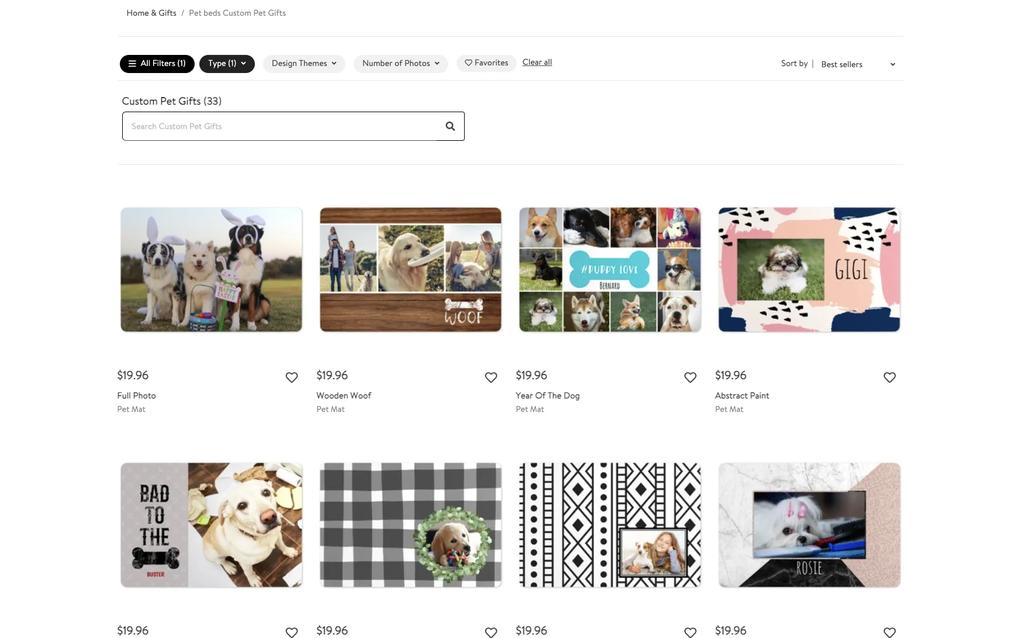 Task type: describe. For each thing, give the bounding box(es) containing it.
mat for full
[[131, 403, 145, 415]]

clear all
[[522, 56, 552, 68]]

of
[[395, 58, 402, 69]]

custom pet gifts (33)
[[122, 93, 222, 108]]

angle down image inside best sellers button
[[891, 61, 895, 69]]

96 for paint
[[734, 367, 747, 383]]

paint
[[750, 389, 769, 402]]

favorite this design image for wooden woof
[[485, 373, 497, 385]]

$ for abstract paint
[[715, 367, 721, 383]]

pet beds custom pet gifts
[[189, 7, 286, 19]]

. for full
[[133, 367, 136, 383]]

wooden
[[317, 389, 348, 402]]

number
[[362, 58, 393, 69]]

beds
[[204, 7, 221, 19]]

home & gifts
[[127, 7, 176, 19]]

year of the dog pet mat
[[516, 389, 580, 415]]

$ for full photo
[[117, 367, 123, 383]]

sort
[[781, 57, 797, 69]]

pet inside abstract paint pet mat
[[715, 403, 727, 415]]

all
[[141, 58, 150, 69]]

&
[[151, 7, 157, 19]]

themes
[[299, 58, 327, 69]]

full
[[117, 389, 131, 402]]

full photo pet mat
[[117, 389, 156, 415]]

pet inside 'year of the dog pet mat'
[[516, 403, 528, 415]]

pet down filters in the top of the page
[[160, 93, 176, 108]]

type
[[208, 58, 226, 69]]

filters
[[152, 58, 175, 69]]

2 horizontal spatial gifts
[[268, 7, 286, 19]]

sort by |
[[781, 57, 814, 69]]

96 for of
[[534, 367, 547, 383]]

all
[[544, 56, 552, 68]]

home
[[127, 7, 149, 19]]

96 for woof
[[335, 367, 348, 383]]

heart image
[[465, 60, 472, 67]]

clear all link
[[522, 56, 552, 69]]

mat for abstract
[[729, 403, 743, 415]]

clear
[[522, 56, 542, 68]]

19 for year
[[522, 367, 532, 383]]

mat inside 'year of the dog pet mat'
[[530, 403, 544, 415]]

favorites
[[475, 57, 508, 69]]

$ 19 . 96 for year
[[516, 367, 547, 383]]

of
[[535, 389, 546, 402]]

19 for full
[[123, 367, 133, 383]]

19 for wooden
[[322, 367, 333, 383]]

photo
[[133, 389, 156, 402]]

favorite this design image for year of the dog
[[684, 373, 696, 385]]

$ 19 . 96 for full
[[117, 367, 149, 383]]

2 (1) from the left
[[228, 58, 236, 69]]

mat for wooden
[[331, 403, 345, 415]]

19 for abstract
[[721, 367, 731, 383]]

$ for year of the dog
[[516, 367, 522, 383]]

wooden woof pet mat
[[317, 389, 371, 415]]

abstract
[[715, 389, 748, 402]]



Task type: vqa. For each thing, say whether or not it's contained in the screenshot.
Pet
yes



Task type: locate. For each thing, give the bounding box(es) containing it.
1 horizontal spatial custom
[[223, 7, 251, 19]]

4 96 from the left
[[734, 367, 747, 383]]

pet right beds
[[253, 7, 266, 19]]

pet inside "full photo pet mat"
[[117, 403, 129, 415]]

1 96 from the left
[[136, 367, 149, 383]]

design
[[272, 58, 297, 69]]

angle down image right the themes
[[332, 60, 336, 68]]

sort-select element
[[781, 57, 814, 70]]

2 . from the left
[[333, 367, 335, 383]]

2 $ 19 . 96 from the left
[[317, 367, 348, 383]]

gifts right &
[[159, 7, 176, 19]]

96 for photo
[[136, 367, 149, 383]]

custom down all
[[122, 93, 158, 108]]

0 horizontal spatial (1)
[[177, 58, 186, 69]]

$ up the year
[[516, 367, 522, 383]]

woof
[[350, 389, 371, 402]]

. for abstract
[[731, 367, 734, 383]]

dog
[[564, 389, 580, 402]]

$ 19 . 96
[[117, 367, 149, 383], [317, 367, 348, 383], [516, 367, 547, 383], [715, 367, 747, 383]]

(1) right the type
[[228, 58, 236, 69]]

2 $ from the left
[[317, 367, 322, 383]]

year
[[516, 389, 533, 402]]

pet down full
[[117, 403, 129, 415]]

96
[[136, 367, 149, 383], [335, 367, 348, 383], [534, 367, 547, 383], [734, 367, 747, 383]]

design themes
[[272, 58, 327, 69]]

0 vertical spatial custom
[[223, 7, 251, 19]]

gifts
[[159, 7, 176, 19], [268, 7, 286, 19], [178, 93, 201, 108]]

19 up the year
[[522, 367, 532, 383]]

best sellers button
[[814, 52, 903, 75]]

1 horizontal spatial (1)
[[228, 58, 236, 69]]

. for year
[[532, 367, 534, 383]]

pet down wooden
[[317, 403, 329, 415]]

4 $ from the left
[[715, 367, 721, 383]]

19
[[123, 367, 133, 383], [322, 367, 333, 383], [522, 367, 532, 383], [721, 367, 731, 383]]

$ up abstract
[[715, 367, 721, 383]]

$
[[117, 367, 123, 383], [317, 367, 322, 383], [516, 367, 522, 383], [715, 367, 721, 383]]

the
[[548, 389, 562, 402]]

19 up wooden
[[322, 367, 333, 383]]

2 mat from the left
[[331, 403, 345, 415]]

mat inside "full photo pet mat"
[[131, 403, 145, 415]]

angle down image for themes
[[332, 60, 336, 68]]

by
[[799, 57, 808, 69]]

favorite this design image
[[286, 373, 298, 385], [884, 373, 896, 385], [286, 628, 298, 638], [684, 628, 696, 638], [884, 628, 896, 638]]

favorite this design image
[[485, 373, 497, 385], [684, 373, 696, 385], [485, 628, 497, 638]]

1 vertical spatial custom
[[122, 93, 158, 108]]

mat down "of"
[[530, 403, 544, 415]]

96 up wooden
[[335, 367, 348, 383]]

. up wooden
[[333, 367, 335, 383]]

pet left beds
[[189, 7, 202, 19]]

best sellers
[[821, 58, 862, 70]]

custom right beds
[[223, 7, 251, 19]]

$ 19 . 96 for abstract
[[715, 367, 747, 383]]

96 up photo
[[136, 367, 149, 383]]

pet inside wooden woof pet mat
[[317, 403, 329, 415]]

gifts for home & gifts
[[159, 7, 176, 19]]

mat inside wooden woof pet mat
[[331, 403, 345, 415]]

gifts up the design
[[268, 7, 286, 19]]

3 $ 19 . 96 from the left
[[516, 367, 547, 383]]

custom
[[223, 7, 251, 19], [122, 93, 158, 108]]

$ 19 . 96 for wooden
[[317, 367, 348, 383]]

$ 19 . 96 up the year
[[516, 367, 547, 383]]

sellers
[[840, 58, 862, 70]]

4 mat from the left
[[729, 403, 743, 415]]

(1)
[[177, 58, 186, 69], [228, 58, 236, 69]]

$ for wooden woof
[[317, 367, 322, 383]]

.
[[133, 367, 136, 383], [333, 367, 335, 383], [532, 367, 534, 383], [731, 367, 734, 383]]

angle down image
[[435, 60, 439, 68]]

angle down image for (1)
[[241, 60, 246, 68]]

$ 19 . 96 up abstract
[[715, 367, 747, 383]]

all filters (1)
[[141, 58, 186, 69]]

4 19 from the left
[[721, 367, 731, 383]]

mat down wooden
[[331, 403, 345, 415]]

$ up wooden
[[317, 367, 322, 383]]

0 horizontal spatial custom
[[122, 93, 158, 108]]

Search Custom Pet Gifts search field
[[122, 112, 437, 141]]

. up photo
[[133, 367, 136, 383]]

pet down the year
[[516, 403, 528, 415]]

3 19 from the left
[[522, 367, 532, 383]]

(1) right filters in the top of the page
[[177, 58, 186, 69]]

$ up full
[[117, 367, 123, 383]]

. up abstract
[[731, 367, 734, 383]]

angle down image
[[241, 60, 246, 68], [332, 60, 336, 68], [891, 61, 895, 69]]

1 $ 19 . 96 from the left
[[117, 367, 149, 383]]

19 up full
[[123, 367, 133, 383]]

angle down image right "type (1)"
[[241, 60, 246, 68]]

abstract paint pet mat
[[715, 389, 769, 415]]

3 96 from the left
[[534, 367, 547, 383]]

number of photos
[[362, 58, 430, 69]]

. up the year
[[532, 367, 534, 383]]

angle down image right sellers
[[891, 61, 895, 69]]

2 19 from the left
[[322, 367, 333, 383]]

2 96 from the left
[[335, 367, 348, 383]]

best
[[821, 58, 838, 70]]

4 . from the left
[[731, 367, 734, 383]]

type (1)
[[208, 58, 236, 69]]

3 mat from the left
[[530, 403, 544, 415]]

4 $ 19 . 96 from the left
[[715, 367, 747, 383]]

photos
[[404, 58, 430, 69]]

2 horizontal spatial angle down image
[[891, 61, 895, 69]]

mat down photo
[[131, 403, 145, 415]]

1 horizontal spatial gifts
[[178, 93, 201, 108]]

19 up abstract
[[721, 367, 731, 383]]

3 . from the left
[[532, 367, 534, 383]]

(33)
[[203, 93, 222, 108]]

$ 19 . 96 up full
[[117, 367, 149, 383]]

|
[[812, 57, 814, 69]]

96 up abstract
[[734, 367, 747, 383]]

1 19 from the left
[[123, 367, 133, 383]]

$ 19 . 96 up wooden
[[317, 367, 348, 383]]

1 . from the left
[[133, 367, 136, 383]]

home & gifts link
[[127, 7, 176, 19]]

pet
[[189, 7, 202, 19], [253, 7, 266, 19], [160, 93, 176, 108], [117, 403, 129, 415], [317, 403, 329, 415], [516, 403, 528, 415], [715, 403, 727, 415]]

1 $ from the left
[[117, 367, 123, 383]]

3 $ from the left
[[516, 367, 522, 383]]

96 up "of"
[[534, 367, 547, 383]]

1 horizontal spatial angle down image
[[332, 60, 336, 68]]

1 mat from the left
[[131, 403, 145, 415]]

pet down abstract
[[715, 403, 727, 415]]

1 (1) from the left
[[177, 58, 186, 69]]

mat inside abstract paint pet mat
[[729, 403, 743, 415]]

mat
[[131, 403, 145, 415], [331, 403, 345, 415], [530, 403, 544, 415], [729, 403, 743, 415]]

0 horizontal spatial gifts
[[159, 7, 176, 19]]

mat down abstract
[[729, 403, 743, 415]]

0 horizontal spatial angle down image
[[241, 60, 246, 68]]

gifts for custom pet gifts (33)
[[178, 93, 201, 108]]

gifts left "(33)"
[[178, 93, 201, 108]]

. for wooden
[[333, 367, 335, 383]]



